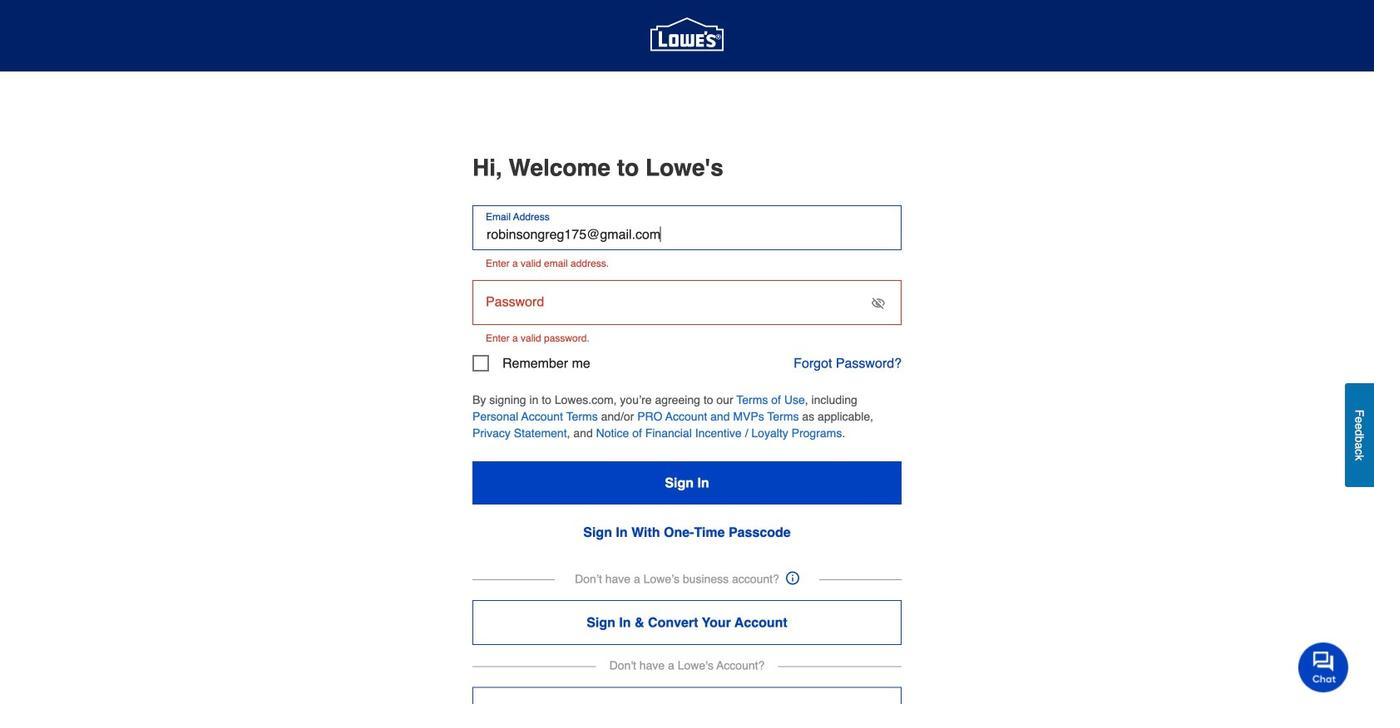 Task type: describe. For each thing, give the bounding box(es) containing it.
lowe's home improvement logo image
[[651, 0, 724, 72]]

tooltip button image
[[786, 572, 800, 585]]

password password field
[[473, 280, 902, 325]]



Task type: locate. For each thing, give the bounding box(es) containing it.
remember me element
[[473, 355, 591, 372]]

chat invite button image
[[1299, 642, 1350, 693]]

show password image
[[872, 297, 885, 310]]

Email text field
[[473, 206, 902, 251]]



Task type: vqa. For each thing, say whether or not it's contained in the screenshot.
Remember me element
yes



